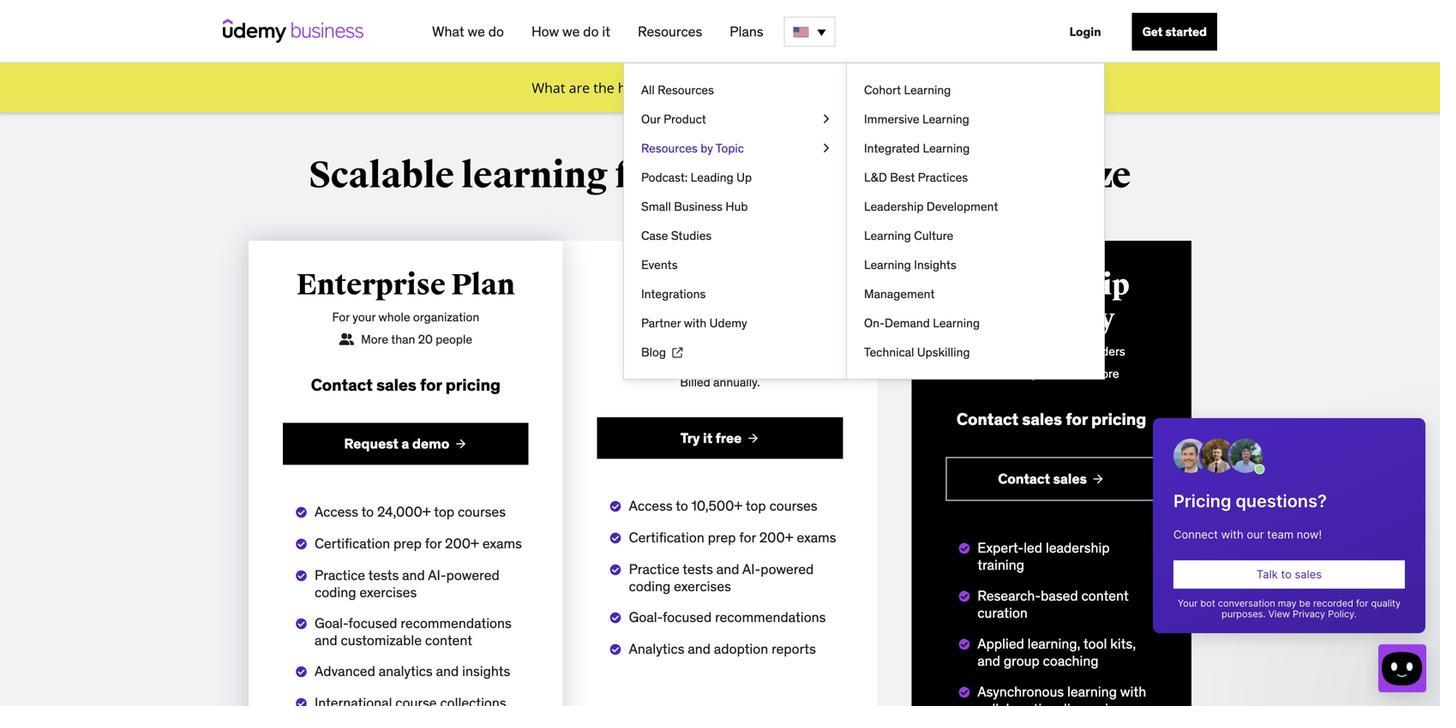 Task type: describe. For each thing, give the bounding box(es) containing it.
for right 'skills'
[[702, 79, 720, 97]]

l&d best practices
[[864, 170, 968, 185]]

every
[[964, 153, 1059, 198]]

get started link
[[1132, 13, 1218, 51]]

groups
[[1006, 366, 1045, 382]]

organization
[[413, 310, 479, 325]]

external link image
[[673, 348, 683, 358]]

based
[[1041, 587, 1078, 605]]

training
[[978, 556, 1025, 574]]

leaders
[[1086, 344, 1126, 359]]

academy
[[988, 302, 1115, 337]]

partner with udemy link
[[624, 309, 847, 338]]

2-
[[698, 332, 710, 347]]

cohort learning link
[[864, 75, 951, 105]]

get for get the report
[[797, 78, 819, 97]]

learning insights
[[864, 257, 957, 273]]

all
[[641, 82, 655, 98]]

exams for team plan
[[797, 529, 836, 547]]

integrated learning
[[864, 141, 970, 156]]

reports
[[772, 641, 816, 658]]

0 horizontal spatial of
[[921, 153, 957, 198]]

contact sales link
[[946, 458, 1158, 501]]

certification prep for 200+ exams for enterprise
[[315, 535, 522, 552]]

how we do it button
[[525, 16, 617, 47]]

recommendations for enterprise
[[401, 615, 512, 632]]

learning up upskilling
[[933, 316, 980, 331]]

immersive learning link
[[864, 105, 970, 134]]

menu navigation
[[418, 0, 1218, 379]]

small business hub link
[[624, 192, 847, 221]]

what we do button
[[425, 16, 511, 47]]

what for what we do
[[432, 23, 464, 40]]

practice tests and ai-powered coding exercises for enterprise
[[315, 567, 500, 601]]

learning culture
[[864, 228, 954, 244]]

do for how we do it
[[583, 23, 599, 40]]

your for leadership
[[998, 344, 1021, 359]]

integrated learning link
[[864, 134, 970, 163]]

for down access to 10,500+ top courses
[[739, 529, 756, 547]]

login
[[1070, 24, 1102, 39]]

case studies
[[641, 228, 712, 244]]

asynchronous
[[978, 683, 1064, 701]]

for for leadership academy
[[978, 344, 996, 359]]

team plan for your team 2-20 people
[[646, 268, 794, 347]]

try it free link
[[597, 418, 843, 459]]

customizable
[[341, 632, 422, 649]]

report
[[848, 78, 888, 97]]

resources by topic link
[[624, 134, 847, 163]]

developing
[[1024, 344, 1083, 359]]

solid image
[[984, 368, 999, 380]]

practices
[[918, 170, 968, 185]]

all resources
[[641, 82, 714, 98]]

courses for enterprise plan
[[458, 503, 506, 521]]

analytics and adoption reports
[[629, 641, 816, 658]]

technical upskilling link
[[864, 338, 970, 367]]

request a demo link
[[283, 423, 529, 465]]

upskilling
[[917, 345, 970, 360]]

do for what we do
[[489, 23, 504, 40]]

curation
[[978, 604, 1028, 622]]

with inside asynchronous learning with collaborative discussions
[[1121, 683, 1147, 701]]

applied learning, tool kits, and group coaching
[[978, 635, 1136, 670]]

small business hub
[[641, 199, 748, 214]]

people inside team plan for your team 2-20 people
[[727, 332, 764, 347]]

scalable learning for organizations of every size
[[309, 153, 1132, 198]]

and left adoption
[[688, 641, 711, 658]]

pricing for academy
[[1092, 409, 1147, 430]]

resources for resources
[[638, 23, 702, 40]]

podcast: leading up link
[[624, 163, 847, 192]]

team
[[730, 310, 757, 325]]

and up goal-focused recommendations
[[717, 561, 740, 578]]

certification prep for 200+ exams for team
[[629, 529, 836, 547]]

asynchronous learning with collaborative discussions
[[978, 683, 1147, 707]]

powered for enterprise plan
[[446, 567, 500, 584]]

research-
[[978, 587, 1041, 605]]

goal-focused recommendations
[[629, 609, 826, 626]]

are
[[569, 79, 590, 97]]

it inside try it free link
[[703, 430, 713, 447]]

content inside research-based content curation
[[1082, 587, 1129, 605]]

to for team plan
[[676, 497, 688, 515]]

practice for team
[[629, 561, 680, 578]]

podcast:
[[641, 170, 688, 185]]

1 horizontal spatial of
[[1048, 366, 1058, 382]]

1 20 from the left
[[418, 332, 433, 347]]

focused for enterprise
[[348, 615, 397, 632]]

expert-led leadership training
[[978, 539, 1110, 574]]

analytics
[[379, 663, 433, 680]]

our product
[[641, 111, 706, 127]]

how we do it
[[532, 23, 611, 40]]

contact sales
[[998, 470, 1087, 488]]

access to 10,500+ top courses
[[629, 497, 818, 515]]

case
[[641, 228, 668, 244]]

l&d
[[864, 170, 887, 185]]

ai- for team
[[743, 561, 761, 578]]

learning for scalable
[[461, 153, 608, 198]]

how
[[532, 23, 559, 40]]

exercises for enterprise
[[360, 584, 417, 601]]

learning up immersive learning link
[[904, 82, 951, 98]]

whole
[[379, 310, 410, 325]]

group
[[1004, 652, 1040, 670]]

enterprise
[[297, 268, 446, 303]]

collaborative
[[978, 700, 1056, 707]]

learning for asynchronous
[[1068, 683, 1117, 701]]

for up small at the left top
[[615, 153, 667, 198]]

request
[[344, 435, 399, 453]]

leadership
[[1046, 539, 1110, 557]]

get started
[[1143, 24, 1207, 39]]

learning up learning insights link
[[864, 228, 911, 244]]

learning up the management
[[864, 257, 911, 273]]

resources button
[[631, 16, 709, 47]]

learning insights link
[[864, 250, 957, 280]]

1 people from the left
[[436, 332, 473, 347]]

coding for team plan
[[629, 578, 671, 596]]

practice tests and ai-powered coding exercises for team
[[629, 561, 814, 596]]

insights
[[914, 257, 957, 273]]

to for enterprise plan
[[361, 503, 374, 521]]

10,500+
[[692, 497, 743, 515]]

practice for enterprise
[[315, 567, 365, 584]]

for down more than 20 people
[[420, 375, 442, 395]]

courses for team plan
[[770, 497, 818, 515]]

it inside how we do it popup button
[[602, 23, 611, 40]]

what are the hottest skills for 2024?
[[532, 79, 761, 97]]

by
[[701, 141, 713, 156]]

partner with udemy
[[641, 316, 748, 331]]

20 inside team plan for your team 2-20 people
[[710, 332, 725, 347]]

ai- for enterprise
[[428, 567, 446, 584]]

coding for enterprise plan
[[315, 584, 356, 601]]

tests for enterprise
[[368, 567, 399, 584]]



Task type: locate. For each thing, give the bounding box(es) containing it.
resources up product
[[658, 82, 714, 98]]

discussions
[[1060, 700, 1131, 707]]

pricing for plan
[[446, 375, 501, 395]]

20
[[418, 332, 433, 347], [710, 332, 725, 347]]

do left how
[[489, 23, 504, 40]]

1 horizontal spatial practice
[[629, 561, 680, 578]]

2 plan from the left
[[730, 268, 794, 303]]

0 horizontal spatial we
[[468, 23, 485, 40]]

20 right than
[[418, 332, 433, 347]]

content right 'based'
[[1082, 587, 1129, 605]]

0 horizontal spatial with
[[684, 316, 707, 331]]

1 vertical spatial contact sales for pricing
[[957, 409, 1147, 430]]

1 horizontal spatial prep
[[708, 529, 736, 547]]

and left group
[[978, 652, 1001, 670]]

events
[[641, 257, 678, 273]]

recommendations for team
[[715, 609, 826, 626]]

expert-
[[978, 539, 1024, 557]]

prep down access to 10,500+ top courses
[[708, 529, 736, 547]]

1 horizontal spatial to
[[676, 497, 688, 515]]

skills
[[667, 79, 698, 97]]

resources down our product
[[641, 141, 698, 156]]

certification prep for 200+ exams down access to 10,500+ top courses
[[629, 529, 836, 547]]

analytics
[[629, 641, 685, 658]]

login button
[[1060, 13, 1112, 51]]

the
[[823, 78, 844, 97], [594, 79, 615, 97]]

get the report
[[797, 78, 888, 97]]

1 vertical spatial of
[[1048, 366, 1058, 382]]

1 horizontal spatial 20
[[710, 332, 725, 347]]

contact
[[311, 375, 373, 395], [957, 409, 1019, 430], [998, 470, 1050, 488]]

0 horizontal spatial 20
[[418, 332, 433, 347]]

2 the from the left
[[594, 79, 615, 97]]

0 horizontal spatial 200+
[[445, 535, 479, 552]]

content inside goal-focused recommendations and customizable content
[[425, 632, 472, 649]]

get inside 'link'
[[1143, 24, 1163, 39]]

contact sales for pricing down "groups of 25 or more"
[[957, 409, 1147, 430]]

technical
[[864, 345, 915, 360]]

focused inside goal-focused recommendations and customizable content
[[348, 615, 397, 632]]

for inside leadership academy for your developing leaders
[[978, 344, 996, 359]]

exercises for team
[[674, 578, 731, 596]]

what we do
[[432, 23, 504, 40]]

prep for enterprise
[[394, 535, 422, 552]]

1 plan from the left
[[451, 268, 515, 303]]

pricing down more than 20 people
[[446, 375, 501, 395]]

up
[[737, 170, 752, 185]]

plan inside enterprise plan for your whole organization
[[451, 268, 515, 303]]

0 horizontal spatial pricing
[[446, 375, 501, 395]]

1 horizontal spatial pricing
[[1092, 409, 1147, 430]]

to left the 10,500+
[[676, 497, 688, 515]]

small
[[641, 199, 671, 214]]

leadership development
[[864, 199, 999, 214]]

culture
[[914, 228, 954, 244]]

0 vertical spatial get
[[1143, 24, 1163, 39]]

2 20 from the left
[[710, 332, 725, 347]]

sales for plan
[[376, 375, 417, 395]]

billed annually.
[[680, 375, 760, 390]]

1 vertical spatial it
[[703, 430, 713, 447]]

tests up goal-focused recommendations and customizable content
[[368, 567, 399, 584]]

0 horizontal spatial certification
[[315, 535, 390, 552]]

organizations
[[674, 153, 914, 198]]

cohort
[[864, 82, 901, 98]]

partner
[[641, 316, 681, 331]]

learning inside 'link'
[[923, 141, 970, 156]]

plan for team plan
[[730, 268, 794, 303]]

with down kits, at the bottom right
[[1121, 683, 1147, 701]]

coding
[[629, 578, 671, 596], [315, 584, 356, 601]]

exercises up goal-focused recommendations
[[674, 578, 731, 596]]

your inside enterprise plan for your whole organization
[[353, 310, 376, 325]]

do
[[489, 23, 504, 40], [583, 23, 599, 40]]

0 horizontal spatial your
[[353, 310, 376, 325]]

request a demo
[[344, 435, 450, 453]]

2 vertical spatial contact
[[998, 470, 1050, 488]]

exercises up goal-focused recommendations and customizable content
[[360, 584, 417, 601]]

contact sales for pricing
[[311, 375, 501, 395], [957, 409, 1147, 430]]

more than 20 people
[[361, 332, 473, 347]]

courses right the 10,500+
[[770, 497, 818, 515]]

contact sales for pricing down than
[[311, 375, 501, 395]]

sales
[[376, 375, 417, 395], [1022, 409, 1063, 430], [1054, 470, 1087, 488]]

top for enterprise
[[434, 503, 455, 521]]

0 horizontal spatial do
[[489, 23, 504, 40]]

1 vertical spatial what
[[532, 79, 566, 97]]

access for team
[[629, 497, 673, 515]]

practice tests and ai-powered coding exercises up goal-focused recommendations and customizable content
[[315, 567, 500, 601]]

2 people from the left
[[727, 332, 764, 347]]

plans
[[730, 23, 764, 40]]

contact sales for pricing for academy
[[957, 409, 1147, 430]]

ai- up goal-focused recommendations
[[743, 561, 761, 578]]

1 do from the left
[[489, 23, 504, 40]]

for down "or" at right bottom
[[1066, 409, 1088, 430]]

sales up leadership
[[1054, 470, 1087, 488]]

1 horizontal spatial access
[[629, 497, 673, 515]]

contact up led
[[998, 470, 1050, 488]]

0 horizontal spatial powered
[[446, 567, 500, 584]]

focused
[[663, 609, 712, 626], [348, 615, 397, 632]]

0 horizontal spatial leadership
[[864, 199, 924, 214]]

leadership down best
[[864, 199, 924, 214]]

1 horizontal spatial the
[[823, 78, 844, 97]]

1 horizontal spatial tests
[[683, 561, 713, 578]]

get left report
[[797, 78, 819, 97]]

leadership inside leadership development link
[[864, 199, 924, 214]]

0 horizontal spatial get
[[797, 78, 819, 97]]

0 horizontal spatial for
[[332, 310, 350, 325]]

1 horizontal spatial what
[[532, 79, 566, 97]]

plan up team at the top right of page
[[730, 268, 794, 303]]

0 vertical spatial resources
[[638, 23, 702, 40]]

200+ for enterprise
[[445, 535, 479, 552]]

to
[[676, 497, 688, 515], [361, 503, 374, 521]]

the right are
[[594, 79, 615, 97]]

focused for team
[[663, 609, 712, 626]]

plan for enterprise plan
[[451, 268, 515, 303]]

and inside applied learning, tool kits, and group coaching
[[978, 652, 1001, 670]]

exams for enterprise plan
[[483, 535, 522, 552]]

started
[[1166, 24, 1207, 39]]

resources up 'skills'
[[638, 23, 702, 40]]

prep for team
[[708, 529, 736, 547]]

2 do from the left
[[583, 23, 599, 40]]

recommendations
[[715, 609, 826, 626], [401, 615, 512, 632]]

1 horizontal spatial certification prep for 200+ exams
[[629, 529, 836, 547]]

powered for team plan
[[761, 561, 814, 578]]

sales down groups
[[1022, 409, 1063, 430]]

it right try
[[703, 430, 713, 447]]

0 vertical spatial learning
[[461, 153, 608, 198]]

coding up customizable
[[315, 584, 356, 601]]

0 horizontal spatial it
[[602, 23, 611, 40]]

1 horizontal spatial exams
[[797, 529, 836, 547]]

we for how
[[563, 23, 580, 40]]

management link
[[864, 280, 935, 309]]

integrations link
[[624, 280, 847, 309]]

insights
[[462, 663, 511, 680]]

tests for team
[[683, 561, 713, 578]]

1 we from the left
[[468, 23, 485, 40]]

powered up goal-focused recommendations and customizable content
[[446, 567, 500, 584]]

tests up goal-focused recommendations
[[683, 561, 713, 578]]

0 horizontal spatial coding
[[315, 584, 356, 601]]

demo
[[412, 435, 450, 453]]

0 horizontal spatial prep
[[394, 535, 422, 552]]

for up solid image
[[978, 344, 996, 359]]

powered up goal-focused recommendations
[[761, 561, 814, 578]]

do inside popup button
[[583, 23, 599, 40]]

free
[[716, 430, 742, 447]]

1 horizontal spatial do
[[583, 23, 599, 40]]

1 horizontal spatial recommendations
[[715, 609, 826, 626]]

people down "organization"
[[436, 332, 473, 347]]

1 horizontal spatial leadership
[[974, 268, 1130, 303]]

your inside team plan for your team 2-20 people
[[704, 310, 727, 325]]

0 vertical spatial what
[[432, 23, 464, 40]]

0 horizontal spatial ai-
[[428, 567, 446, 584]]

1 horizontal spatial for
[[684, 310, 701, 325]]

for up 2-
[[684, 310, 701, 325]]

hub
[[726, 199, 748, 214]]

1 horizontal spatial your
[[704, 310, 727, 325]]

1 vertical spatial sales
[[1022, 409, 1063, 430]]

access left 24,000+
[[315, 503, 358, 521]]

0 vertical spatial contact
[[311, 375, 373, 395]]

sales down than
[[376, 375, 417, 395]]

1 horizontal spatial it
[[703, 430, 713, 447]]

top right the 10,500+
[[746, 497, 766, 515]]

pricing down the more
[[1092, 409, 1147, 430]]

goal- for enterprise plan
[[315, 615, 348, 632]]

focused up "advanced"
[[348, 615, 397, 632]]

certification down the 10,500+
[[629, 529, 705, 547]]

1 horizontal spatial practice tests and ai-powered coding exercises
[[629, 561, 814, 596]]

200+ down "access to 24,000+ top courses"
[[445, 535, 479, 552]]

0 horizontal spatial recommendations
[[401, 615, 512, 632]]

1 horizontal spatial goal-
[[629, 609, 663, 626]]

contact for enterprise plan
[[311, 375, 373, 395]]

1 horizontal spatial learning
[[1068, 683, 1117, 701]]

practice tests and ai-powered coding exercises up goal-focused recommendations
[[629, 561, 814, 596]]

learning up "integrated learning" 'link' in the top of the page
[[923, 111, 970, 127]]

1 horizontal spatial coding
[[629, 578, 671, 596]]

case studies link
[[624, 221, 847, 250]]

of left 25
[[1048, 366, 1058, 382]]

certification for enterprise plan
[[315, 535, 390, 552]]

1 horizontal spatial courses
[[770, 497, 818, 515]]

1 horizontal spatial contact sales for pricing
[[957, 409, 1147, 430]]

on-demand learning
[[864, 316, 980, 331]]

1 vertical spatial learning
[[1068, 683, 1117, 701]]

leadership academy for your developing leaders
[[974, 268, 1130, 359]]

0 horizontal spatial to
[[361, 503, 374, 521]]

for for team plan
[[684, 310, 701, 325]]

access for enterprise
[[315, 503, 358, 521]]

your for enterprise
[[353, 310, 376, 325]]

to left 24,000+
[[361, 503, 374, 521]]

we left how
[[468, 23, 485, 40]]

and up goal-focused recommendations and customizable content
[[402, 567, 425, 584]]

1 horizontal spatial get
[[1143, 24, 1163, 39]]

it right how
[[602, 23, 611, 40]]

0 horizontal spatial goal-
[[315, 615, 348, 632]]

1 horizontal spatial with
[[1121, 683, 1147, 701]]

1 horizontal spatial content
[[1082, 587, 1129, 605]]

your up 2-
[[704, 310, 727, 325]]

1 vertical spatial resources
[[658, 82, 714, 98]]

goal- up "advanced"
[[315, 615, 348, 632]]

contact down solid image
[[957, 409, 1019, 430]]

advanced analytics and insights
[[315, 663, 511, 680]]

your inside leadership academy for your developing leaders
[[998, 344, 1021, 359]]

1 vertical spatial contact
[[957, 409, 1019, 430]]

your
[[353, 310, 376, 325], [704, 310, 727, 325], [998, 344, 1021, 359]]

leadership up developing
[[974, 268, 1130, 303]]

for inside enterprise plan for your whole organization
[[332, 310, 350, 325]]

your up more
[[353, 310, 376, 325]]

integrations
[[641, 286, 706, 302]]

blog link
[[624, 338, 847, 367]]

for up solid icon
[[332, 310, 350, 325]]

with inside menu navigation
[[684, 316, 707, 331]]

goal- inside goal-focused recommendations and customizable content
[[315, 615, 348, 632]]

0 vertical spatial leadership
[[864, 199, 924, 214]]

leadership for academy
[[974, 268, 1130, 303]]

immersive
[[864, 111, 920, 127]]

recommendations up insights at bottom left
[[401, 615, 512, 632]]

practice tests and ai-powered coding exercises
[[629, 561, 814, 596], [315, 567, 500, 601]]

blog
[[641, 345, 669, 360]]

0 horizontal spatial courses
[[458, 503, 506, 521]]

do right how
[[583, 23, 599, 40]]

recommendations inside goal-focused recommendations and customizable content
[[401, 615, 512, 632]]

1 horizontal spatial people
[[727, 332, 764, 347]]

leadership for development
[[864, 199, 924, 214]]

0 horizontal spatial focused
[[348, 615, 397, 632]]

resources for resources by topic
[[641, 141, 698, 156]]

1 horizontal spatial top
[[746, 497, 766, 515]]

tests
[[683, 561, 713, 578], [368, 567, 399, 584]]

1 vertical spatial get
[[797, 78, 819, 97]]

1 horizontal spatial ai-
[[743, 561, 761, 578]]

top right 24,000+
[[434, 503, 455, 521]]

we right how
[[563, 23, 580, 40]]

content up advanced analytics and insights
[[425, 632, 472, 649]]

certification
[[629, 529, 705, 547], [315, 535, 390, 552]]

0 horizontal spatial certification prep for 200+ exams
[[315, 535, 522, 552]]

0 horizontal spatial practice tests and ai-powered coding exercises
[[315, 567, 500, 601]]

0 horizontal spatial content
[[425, 632, 472, 649]]

people down team at the top right of page
[[727, 332, 764, 347]]

contact down solid icon
[[311, 375, 373, 395]]

1 horizontal spatial focused
[[663, 609, 712, 626]]

all resources link
[[624, 75, 847, 105]]

for inside team plan for your team 2-20 people
[[684, 310, 701, 325]]

applied
[[978, 635, 1025, 653]]

our product link
[[624, 105, 847, 134]]

contact sales for pricing for plan
[[311, 375, 501, 395]]

1 vertical spatial leadership
[[974, 268, 1130, 303]]

1 vertical spatial content
[[425, 632, 472, 649]]

top for team
[[746, 497, 766, 515]]

certification prep for 200+ exams down "access to 24,000+ top courses"
[[315, 535, 522, 552]]

goal- for team plan
[[629, 609, 663, 626]]

coding up analytics
[[629, 578, 671, 596]]

exercises
[[674, 578, 731, 596], [360, 584, 417, 601]]

what inside "dropdown button"
[[432, 23, 464, 40]]

contact for leadership academy
[[957, 409, 1019, 430]]

learning up practices in the top of the page
[[923, 141, 970, 156]]

1 horizontal spatial powered
[[761, 561, 814, 578]]

0 vertical spatial sales
[[376, 375, 417, 395]]

the left report
[[823, 78, 844, 97]]

learning inside asynchronous learning with collaborative discussions
[[1068, 683, 1117, 701]]

solid image
[[339, 334, 354, 346]]

0 horizontal spatial learning
[[461, 153, 608, 198]]

200+
[[760, 529, 794, 547], [445, 535, 479, 552]]

certification prep for 200+ exams
[[629, 529, 836, 547], [315, 535, 522, 552]]

leading
[[691, 170, 734, 185]]

resources inside popup button
[[638, 23, 702, 40]]

podcast: leading up
[[641, 170, 752, 185]]

ai- up goal-focused recommendations and customizable content
[[428, 567, 446, 584]]

get left started
[[1143, 24, 1163, 39]]

annually.
[[714, 375, 760, 390]]

1 horizontal spatial we
[[563, 23, 580, 40]]

udemy business image
[[223, 19, 364, 43]]

get for get started
[[1143, 24, 1163, 39]]

more
[[1092, 366, 1120, 382]]

recommendations up reports
[[715, 609, 826, 626]]

learning culture link
[[864, 221, 954, 250]]

0 horizontal spatial contact sales for pricing
[[311, 375, 501, 395]]

groups of 25 or more
[[1006, 366, 1120, 382]]

practice up analytics
[[629, 561, 680, 578]]

we inside popup button
[[563, 23, 580, 40]]

cohort learning
[[864, 82, 951, 98]]

focused up analytics
[[663, 609, 712, 626]]

sales for academy
[[1022, 409, 1063, 430]]

1 vertical spatial pricing
[[1092, 409, 1147, 430]]

plan up "organization"
[[451, 268, 515, 303]]

your up groups
[[998, 344, 1021, 359]]

0 vertical spatial pricing
[[446, 375, 501, 395]]

for for enterprise plan
[[332, 310, 350, 325]]

0 horizontal spatial what
[[432, 23, 464, 40]]

24,000+
[[377, 503, 431, 521]]

powered
[[761, 561, 814, 578], [446, 567, 500, 584]]

1 horizontal spatial plan
[[730, 268, 794, 303]]

access to 24,000+ top courses
[[315, 503, 506, 521]]

1 the from the left
[[823, 78, 844, 97]]

access left the 10,500+
[[629, 497, 673, 515]]

plan inside team plan for your team 2-20 people
[[730, 268, 794, 303]]

0 vertical spatial it
[[602, 23, 611, 40]]

0 vertical spatial of
[[921, 153, 957, 198]]

0 horizontal spatial people
[[436, 332, 473, 347]]

0 horizontal spatial exercises
[[360, 584, 417, 601]]

2 vertical spatial sales
[[1054, 470, 1087, 488]]

20 down udemy in the top of the page
[[710, 332, 725, 347]]

0 vertical spatial content
[[1082, 587, 1129, 605]]

we for what
[[468, 23, 485, 40]]

0 vertical spatial contact sales for pricing
[[311, 375, 501, 395]]

practice
[[629, 561, 680, 578], [315, 567, 365, 584]]

for down "access to 24,000+ top courses"
[[425, 535, 442, 552]]

studies
[[671, 228, 712, 244]]

on-
[[864, 316, 885, 331]]

1 vertical spatial with
[[1121, 683, 1147, 701]]

1 horizontal spatial certification
[[629, 529, 705, 547]]

your for team
[[704, 310, 727, 325]]

0 horizontal spatial the
[[594, 79, 615, 97]]

with up 2-
[[684, 316, 707, 331]]

2024?
[[724, 79, 761, 97]]

certification down 24,000+
[[315, 535, 390, 552]]

what for what are the hottest skills for 2024?
[[532, 79, 566, 97]]

events link
[[624, 250, 847, 280]]

and left insights at bottom left
[[436, 663, 459, 680]]

0 horizontal spatial practice
[[315, 567, 365, 584]]

enterprise plan for your whole organization
[[297, 268, 515, 325]]

on-demand learning link
[[864, 309, 980, 338]]

business
[[674, 199, 723, 214]]

and inside goal-focused recommendations and customizable content
[[315, 632, 338, 649]]

2 we from the left
[[563, 23, 580, 40]]

0 horizontal spatial top
[[434, 503, 455, 521]]

200+ down access to 10,500+ top courses
[[760, 529, 794, 547]]

prep down "access to 24,000+ top courses"
[[394, 535, 422, 552]]

0 horizontal spatial tests
[[368, 567, 399, 584]]

learning,
[[1028, 635, 1081, 653]]

certification for team plan
[[629, 529, 705, 547]]

courses right 24,000+
[[458, 503, 506, 521]]

of up leadership development
[[921, 153, 957, 198]]

try it free
[[681, 430, 742, 447]]

do inside "dropdown button"
[[489, 23, 504, 40]]

200+ for team
[[760, 529, 794, 547]]

2 horizontal spatial for
[[978, 344, 996, 359]]

practice up customizable
[[315, 567, 365, 584]]

0 horizontal spatial access
[[315, 503, 358, 521]]

we inside "dropdown button"
[[468, 23, 485, 40]]

l&d best practices link
[[864, 163, 968, 192]]

and up "advanced"
[[315, 632, 338, 649]]

2 horizontal spatial your
[[998, 344, 1021, 359]]

goal- up analytics
[[629, 609, 663, 626]]

1 horizontal spatial 200+
[[760, 529, 794, 547]]

or
[[1078, 366, 1089, 382]]

our
[[641, 111, 661, 127]]



Task type: vqa. For each thing, say whether or not it's contained in the screenshot.
demand in the right top of the page
yes



